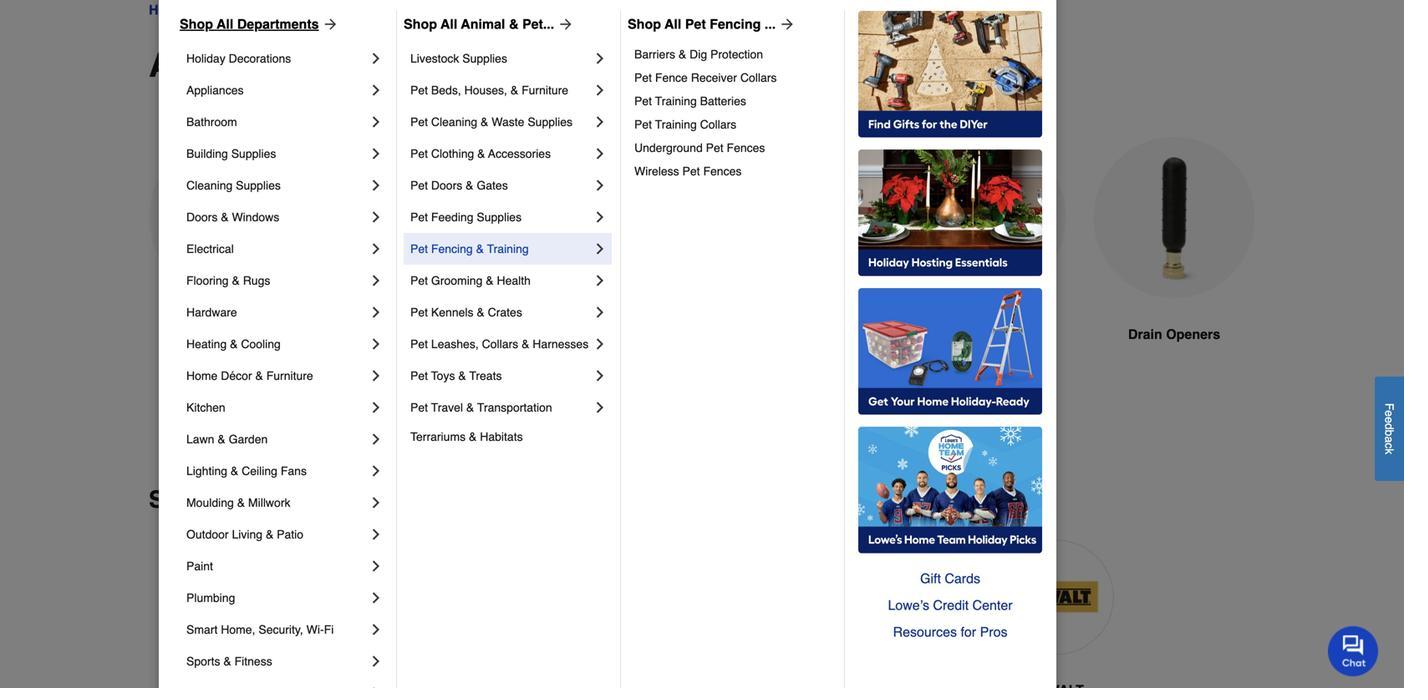 Task type: vqa. For each thing, say whether or not it's contained in the screenshot.
us
no



Task type: locate. For each thing, give the bounding box(es) containing it.
& left crates
[[477, 306, 484, 319]]

cleaning up clothing
[[431, 115, 477, 129]]

flooring
[[186, 274, 229, 287]]

augers
[[225, 327, 271, 342], [424, 327, 470, 342]]

supplies down pet doors & gates link
[[477, 211, 522, 224]]

& right toys
[[458, 369, 466, 383]]

f e e d b a c k
[[1383, 403, 1396, 455]]

pet for pet grooming & health
[[410, 274, 428, 287]]

chevron right image
[[368, 50, 384, 67], [592, 50, 608, 67], [368, 82, 384, 99], [592, 82, 608, 99], [368, 114, 384, 130], [592, 177, 608, 194], [368, 241, 384, 257], [368, 336, 384, 353], [592, 336, 608, 353], [368, 368, 384, 384], [592, 368, 608, 384], [592, 399, 608, 416], [368, 590, 384, 607]]

0 horizontal spatial shop
[[180, 16, 213, 32]]

shop all animal & pet... link
[[404, 14, 574, 34]]

chevron right image for pet kennels & crates
[[592, 304, 608, 321]]

1 vertical spatial home
[[186, 369, 218, 383]]

augers, down "shop all departments"
[[149, 46, 273, 84]]

1 horizontal spatial augers,
[[276, 2, 322, 18]]

collars for pet leashes, collars & harnesses
[[482, 338, 518, 351]]

home,
[[221, 623, 255, 637]]

pet for pet feeding supplies
[[410, 211, 428, 224]]

leashes,
[[431, 338, 479, 351]]

lowe's credit center
[[888, 598, 1013, 613]]

2 vertical spatial training
[[487, 242, 529, 256]]

2 vertical spatial collars
[[482, 338, 518, 351]]

& left health
[[486, 274, 494, 287]]

doors
[[431, 179, 462, 192], [186, 211, 218, 224]]

1 horizontal spatial doors
[[431, 179, 462, 192]]

& up pet grooming & health
[[476, 242, 484, 256]]

& left pet...
[[509, 16, 519, 32]]

& left patio
[[266, 528, 274, 542]]

2 e from the top
[[1383, 417, 1396, 423]]

pet fencing & training
[[410, 242, 529, 256]]

furniture
[[522, 84, 568, 97], [266, 369, 313, 383]]

plumbing link up security,
[[186, 583, 368, 614]]

underground
[[634, 141, 703, 155]]

& right décor
[[255, 369, 263, 383]]

pet
[[685, 16, 706, 32], [634, 71, 652, 84], [410, 84, 428, 97], [634, 94, 652, 108], [410, 115, 428, 129], [634, 118, 652, 131], [706, 141, 723, 155], [410, 147, 428, 160], [682, 165, 700, 178], [410, 179, 428, 192], [410, 211, 428, 224], [410, 242, 428, 256], [410, 274, 428, 287], [410, 306, 428, 319], [410, 338, 428, 351], [410, 369, 428, 383], [410, 401, 428, 415]]

barriers & dig protection
[[634, 48, 763, 61]]

receiver
[[691, 71, 737, 84]]

& inside the pet travel & transportation link
[[466, 401, 474, 415]]

supplies inside 'link'
[[477, 211, 522, 224]]

chevron right image for heating & cooling
[[368, 336, 384, 353]]

plumbing up holiday decorations
[[201, 2, 261, 18]]

& left dig
[[679, 48, 686, 61]]

1 horizontal spatial home
[[186, 369, 218, 383]]

sports
[[186, 655, 220, 669]]

plumbing link up holiday decorations
[[201, 0, 261, 20]]

& right sports
[[223, 655, 231, 669]]

augers, plungers & drain openers link
[[276, 0, 482, 20]]

pet clothing & accessories link
[[410, 138, 592, 170]]

outdoor living & patio
[[186, 528, 303, 542]]

hand
[[188, 327, 222, 342]]

e up d
[[1383, 410, 1396, 417]]

augers, plungers & drain openers down shop all animal & pet...
[[149, 46, 699, 84]]

& right arrow right image in the left top of the page
[[382, 2, 391, 18]]

pet feeding supplies
[[410, 211, 522, 224]]

drain for drain openers
[[1128, 327, 1162, 342]]

shop
[[180, 16, 213, 32], [404, 16, 437, 32], [628, 16, 661, 32]]

2 vertical spatial openers
[[1166, 327, 1220, 342]]

2 horizontal spatial shop
[[628, 16, 661, 32]]

0 horizontal spatial doors
[[186, 211, 218, 224]]

training up health
[[487, 242, 529, 256]]

furniture inside the pet beds, houses, & furniture link
[[522, 84, 568, 97]]

& right "cleaners"
[[652, 327, 661, 342]]

2 shop from the left
[[404, 16, 437, 32]]

& left the millwork
[[237, 496, 245, 510]]

1 horizontal spatial augers
[[424, 327, 470, 342]]

e up b
[[1383, 417, 1396, 423]]

cooling
[[241, 338, 281, 351]]

all left animal
[[441, 16, 457, 32]]

plumbing for topmost plumbing link
[[201, 2, 261, 18]]

e
[[1383, 410, 1396, 417], [1383, 417, 1396, 423]]

plumbing up "smart"
[[186, 592, 235, 605]]

fences down underground pet fences link
[[703, 165, 742, 178]]

drain for drain snakes
[[943, 327, 977, 342]]

0 vertical spatial doors
[[431, 179, 462, 192]]

wireless pet fences
[[634, 165, 742, 178]]

lawn
[[186, 433, 214, 446]]

1 vertical spatial plumbing link
[[186, 583, 368, 614]]

& inside the pet beds, houses, & furniture link
[[510, 84, 518, 97]]

0 vertical spatial plumbing
[[201, 2, 261, 18]]

paint link
[[186, 551, 368, 583]]

gift cards link
[[858, 566, 1042, 593]]

livestock supplies
[[410, 52, 507, 65]]

doors up feeding
[[431, 179, 462, 192]]

1 vertical spatial fencing
[[431, 242, 473, 256]]

fitness
[[234, 655, 272, 669]]

shop all departments
[[180, 16, 319, 32]]

collars
[[740, 71, 777, 84], [700, 118, 736, 131], [482, 338, 518, 351]]

b
[[1383, 430, 1396, 436]]

pet for pet beds, houses, & furniture
[[410, 84, 428, 97]]

training inside pet training collars link
[[655, 118, 697, 131]]

drain cleaners & chemicals link
[[527, 137, 689, 405]]

2 horizontal spatial all
[[665, 16, 681, 32]]

moulding
[[186, 496, 234, 510]]

security,
[[259, 623, 303, 637]]

wireless
[[634, 165, 679, 178]]

0 horizontal spatial furniture
[[266, 369, 313, 383]]

1 horizontal spatial all
[[441, 16, 457, 32]]

0 horizontal spatial cleaning
[[186, 179, 233, 192]]

drain snakes link
[[904, 137, 1066, 385]]

fencing up the 'protection'
[[710, 16, 761, 32]]

fences down pet training collars link
[[727, 141, 765, 155]]

1 shop from the left
[[180, 16, 213, 32]]

smart
[[186, 623, 218, 637]]

flooring & rugs link
[[186, 265, 368, 297]]

shop up holiday on the left
[[180, 16, 213, 32]]

3 all from the left
[[665, 16, 681, 32]]

pet grooming & health link
[[410, 265, 592, 297]]

chat invite button image
[[1328, 626, 1379, 677]]

transportation
[[477, 401, 552, 415]]

& inside home décor & furniture link
[[255, 369, 263, 383]]

living
[[232, 528, 262, 542]]

1 horizontal spatial shop
[[404, 16, 437, 32]]

0 horizontal spatial home
[[149, 2, 186, 18]]

smart home, security, wi-fi link
[[186, 614, 368, 646]]

accessories
[[488, 147, 551, 160]]

supplies up windows
[[236, 179, 281, 192]]

all up barriers
[[665, 16, 681, 32]]

collars down batteries
[[700, 118, 736, 131]]

1 vertical spatial augers,
[[149, 46, 273, 84]]

2 augers from the left
[[424, 327, 470, 342]]

pet inside "link"
[[410, 306, 428, 319]]

augers, plungers & drain openers up livestock at the top left
[[276, 2, 482, 18]]

& inside "moulding & millwork" link
[[237, 496, 245, 510]]

1 horizontal spatial arrow right image
[[776, 16, 796, 33]]

0 horizontal spatial augers
[[225, 327, 271, 342]]

0 horizontal spatial openers
[[431, 2, 482, 18]]

barriers & dig protection link
[[634, 43, 832, 66]]

lighting & ceiling fans link
[[186, 455, 368, 487]]

collars down the 'protection'
[[740, 71, 777, 84]]

0 vertical spatial openers
[[431, 2, 482, 18]]

1 arrow right image from the left
[[554, 16, 574, 33]]

plumbing
[[201, 2, 261, 18], [186, 592, 235, 605]]

3 shop from the left
[[628, 16, 661, 32]]

terrariums & habitats link
[[410, 424, 608, 450]]

0 horizontal spatial augers,
[[149, 46, 273, 84]]

fencing inside "link"
[[431, 242, 473, 256]]

& right clothing
[[477, 147, 485, 160]]

1 vertical spatial plumbing
[[186, 592, 235, 605]]

fi
[[324, 623, 334, 637]]

dewalt logo. image
[[999, 540, 1114, 655]]

supplies up houses,
[[462, 52, 507, 65]]

pet beds, houses, & furniture link
[[410, 74, 592, 106]]

pet training batteries link
[[634, 89, 832, 113]]

& inside heating & cooling link
[[230, 338, 238, 351]]

pet for pet training batteries
[[634, 94, 652, 108]]

brand
[[248, 487, 315, 514]]

0 vertical spatial fencing
[[710, 16, 761, 32]]

& right travel
[[466, 401, 474, 415]]

supplies right waste
[[528, 115, 573, 129]]

resources
[[893, 625, 957, 640]]

pet for pet training collars
[[634, 118, 652, 131]]

home décor & furniture link
[[186, 360, 368, 392]]

& inside pet kennels & crates "link"
[[477, 306, 484, 319]]

cleaning down the building on the left of the page
[[186, 179, 233, 192]]

doors up electrical
[[186, 211, 218, 224]]

a brass craft music wire machine auger. image
[[338, 137, 500, 300]]

korky logo. image
[[857, 540, 972, 655]]

1 horizontal spatial collars
[[700, 118, 736, 131]]

plungers right departments
[[326, 2, 379, 18]]

0 horizontal spatial arrow right image
[[554, 16, 574, 33]]

1 e from the top
[[1383, 410, 1396, 417]]

kitchen
[[186, 401, 225, 415]]

collars for pet training collars
[[700, 118, 736, 131]]

0 vertical spatial home
[[149, 2, 186, 18]]

outdoor
[[186, 528, 229, 542]]

0 vertical spatial augers,
[[276, 2, 322, 18]]

arrow right image inside shop all animal & pet... link
[[554, 16, 574, 33]]

& left habitats
[[469, 430, 477, 444]]

holiday hosting essentials. image
[[858, 150, 1042, 277]]

1 horizontal spatial openers
[[563, 46, 699, 84]]

pet toys & treats
[[410, 369, 502, 383]]

chevron right image for pet cleaning & waste supplies
[[592, 114, 608, 130]]

0 vertical spatial fences
[[727, 141, 765, 155]]

chevron right image for smart home, security, wi-fi
[[368, 622, 384, 638]]

chevron right image for pet doors & gates
[[592, 177, 608, 194]]

pet kennels & crates
[[410, 306, 522, 319]]

1 vertical spatial training
[[655, 118, 697, 131]]

bathroom link
[[186, 106, 368, 138]]

chevron right image for pet toys & treats
[[592, 368, 608, 384]]

furniture down heating & cooling link
[[266, 369, 313, 383]]

fences for underground pet fences
[[727, 141, 765, 155]]

holiday decorations
[[186, 52, 291, 65]]

arrow right image up livestock supplies link
[[554, 16, 574, 33]]

k
[[1383, 449, 1396, 455]]

plungers down arrow right image in the left top of the page
[[283, 46, 426, 84]]

2 horizontal spatial collars
[[740, 71, 777, 84]]

2 arrow right image from the left
[[776, 16, 796, 33]]

0 vertical spatial plungers
[[326, 2, 379, 18]]

shop up livestock at the top left
[[404, 16, 437, 32]]

supplies up cleaning supplies
[[231, 147, 276, 160]]

& inside pet fencing & training "link"
[[476, 242, 484, 256]]

1 vertical spatial augers, plungers & drain openers
[[149, 46, 699, 84]]

arrow right image inside shop all pet fencing ... link
[[776, 16, 796, 33]]

1 vertical spatial fences
[[703, 165, 742, 178]]

& left the harnesses
[[522, 338, 529, 351]]

arrow right image for shop all animal & pet...
[[554, 16, 574, 33]]

electrical
[[186, 242, 234, 256]]

augers inside machine augers link
[[424, 327, 470, 342]]

1 all from the left
[[217, 16, 233, 32]]

0 horizontal spatial fencing
[[431, 242, 473, 256]]

& inside pet doors & gates link
[[466, 179, 473, 192]]

1 vertical spatial cleaning
[[186, 179, 233, 192]]

cleaning supplies link
[[186, 170, 368, 201]]

fencing down feeding
[[431, 242, 473, 256]]

2 all from the left
[[441, 16, 457, 32]]

chevron right image for paint
[[368, 558, 384, 575]]

pet leashes, collars & harnesses link
[[410, 328, 592, 360]]

& left ceiling
[[231, 465, 238, 478]]

0 horizontal spatial all
[[217, 16, 233, 32]]

furniture up waste
[[522, 84, 568, 97]]

1 vertical spatial furniture
[[266, 369, 313, 383]]

shop up barriers
[[628, 16, 661, 32]]

pet for pet clothing & accessories
[[410, 147, 428, 160]]

training up underground
[[655, 118, 697, 131]]

collars up pet toys & treats link
[[482, 338, 518, 351]]

augers, up "holiday decorations" link
[[276, 2, 322, 18]]

training inside pet training batteries link
[[655, 94, 697, 108]]

resources for pros link
[[858, 619, 1042, 646]]

0 vertical spatial furniture
[[522, 84, 568, 97]]

pet for pet kennels & crates
[[410, 306, 428, 319]]

all up holiday decorations
[[217, 16, 233, 32]]

orange drain snakes. image
[[904, 137, 1066, 299]]

livestock
[[410, 52, 459, 65]]

lowe's credit center link
[[858, 593, 1042, 619]]

chevron right image
[[592, 114, 608, 130], [368, 145, 384, 162], [592, 145, 608, 162], [368, 177, 384, 194], [368, 209, 384, 226], [592, 209, 608, 226], [592, 241, 608, 257], [368, 272, 384, 289], [592, 272, 608, 289], [368, 304, 384, 321], [592, 304, 608, 321], [368, 399, 384, 416], [368, 431, 384, 448], [368, 463, 384, 480], [368, 495, 384, 511], [368, 527, 384, 543], [368, 558, 384, 575], [368, 622, 384, 638], [368, 654, 384, 670], [368, 685, 384, 689]]

1 augers from the left
[[225, 327, 271, 342]]

pet doors & gates link
[[410, 170, 592, 201]]

training down the fence
[[655, 94, 697, 108]]

shop all pet fencing ... link
[[628, 14, 796, 34]]

chevron right image for cleaning supplies
[[368, 177, 384, 194]]

0 horizontal spatial collars
[[482, 338, 518, 351]]

1 horizontal spatial furniture
[[522, 84, 568, 97]]

home
[[149, 2, 186, 18], [186, 369, 218, 383]]

1 vertical spatial doors
[[186, 211, 218, 224]]

home for home décor & furniture
[[186, 369, 218, 383]]

pet inside 'link'
[[410, 211, 428, 224]]

pet for pet leashes, collars & harnesses
[[410, 338, 428, 351]]

& left waste
[[481, 115, 488, 129]]

& right lawn
[[218, 433, 225, 446]]

arrow right image up barriers & dig protection link on the top of page
[[776, 16, 796, 33]]

a black rubber plunger. image
[[715, 137, 878, 300]]

chevron right image for doors & windows
[[368, 209, 384, 226]]

& left rugs
[[232, 274, 240, 287]]

& left gates on the left top of page
[[466, 179, 473, 192]]

& left windows
[[221, 211, 229, 224]]

pet inside "link"
[[410, 242, 428, 256]]

chevron right image for home décor & furniture
[[368, 368, 384, 384]]

pet cleaning & waste supplies
[[410, 115, 573, 129]]

gift cards
[[920, 571, 980, 587]]

habitats
[[480, 430, 523, 444]]

shop for shop all pet fencing ...
[[628, 16, 661, 32]]

augers inside hand augers link
[[225, 327, 271, 342]]

& left the cooling
[[230, 338, 238, 351]]

& inside pet leashes, collars & harnesses link
[[522, 338, 529, 351]]

by
[[214, 487, 241, 514]]

arrow right image
[[554, 16, 574, 33], [776, 16, 796, 33]]

chevron right image for lighting & ceiling fans
[[368, 463, 384, 480]]

sports & fitness
[[186, 655, 272, 669]]

0 vertical spatial training
[[655, 94, 697, 108]]

drain inside drain cleaners & chemicals
[[554, 327, 588, 342]]

1 vertical spatial collars
[[700, 118, 736, 131]]

all for departments
[[217, 16, 233, 32]]

a cobra rubber bladder with brass fitting. image
[[1093, 137, 1255, 299]]

1 horizontal spatial fencing
[[710, 16, 761, 32]]

1 horizontal spatial cleaning
[[431, 115, 477, 129]]

& right houses,
[[510, 84, 518, 97]]

home for home
[[149, 2, 186, 18]]

augers,
[[276, 2, 322, 18], [149, 46, 273, 84]]

openers inside "link"
[[431, 2, 482, 18]]

fencing
[[710, 16, 761, 32], [431, 242, 473, 256]]



Task type: describe. For each thing, give the bounding box(es) containing it.
chevron right image for livestock supplies
[[592, 50, 608, 67]]

& inside the flooring & rugs 'link'
[[232, 274, 240, 287]]

chevron right image for sports & fitness
[[368, 654, 384, 670]]

& inside lighting & ceiling fans link
[[231, 465, 238, 478]]

heating & cooling
[[186, 338, 281, 351]]

chevron right image for moulding & millwork
[[368, 495, 384, 511]]

training for collars
[[655, 118, 697, 131]]

pet training batteries
[[634, 94, 746, 108]]

chevron right image for plumbing
[[368, 590, 384, 607]]

f e e d b a c k button
[[1375, 377, 1404, 481]]

pet cleaning & waste supplies link
[[410, 106, 592, 138]]

f
[[1383, 403, 1396, 410]]

hand augers link
[[149, 137, 311, 385]]

hardware link
[[186, 297, 368, 328]]

chevron right image for pet travel & transportation
[[592, 399, 608, 416]]

bathroom
[[186, 115, 237, 129]]

& inside terrariums & habitats link
[[469, 430, 477, 444]]

pet for pet travel & transportation
[[410, 401, 428, 415]]

doors & windows link
[[186, 201, 368, 233]]

training for batteries
[[655, 94, 697, 108]]

drain for drain cleaners & chemicals
[[554, 327, 588, 342]]

a yellow jug of drano commercial line drain cleaner. image
[[527, 137, 689, 299]]

chevron right image for pet leashes, collars & harnesses
[[592, 336, 608, 353]]

rugs
[[243, 274, 270, 287]]

all for pet
[[665, 16, 681, 32]]

smart home, security, wi-fi
[[186, 623, 334, 637]]

lowe's home team holiday picks. image
[[858, 427, 1042, 554]]

building supplies
[[186, 147, 276, 160]]

doors & windows
[[186, 211, 279, 224]]

chevron right image for pet clothing & accessories
[[592, 145, 608, 162]]

shop
[[149, 487, 207, 514]]

pet for pet doors & gates
[[410, 179, 428, 192]]

drain openers link
[[1093, 137, 1255, 385]]

chevron right image for bathroom
[[368, 114, 384, 130]]

zep logo. image
[[290, 540, 405, 655]]

0 vertical spatial plumbing link
[[201, 0, 261, 20]]

2 horizontal spatial openers
[[1166, 327, 1220, 342]]

pet fencing & training link
[[410, 233, 592, 265]]

patio
[[277, 528, 303, 542]]

treats
[[469, 369, 502, 383]]

& inside shop all animal & pet... link
[[509, 16, 519, 32]]

0 vertical spatial cleaning
[[431, 115, 477, 129]]

clothing
[[431, 147, 474, 160]]

chevron right image for building supplies
[[368, 145, 384, 162]]

feeding
[[431, 211, 473, 224]]

1 vertical spatial plungers
[[283, 46, 426, 84]]

heating & cooling link
[[186, 328, 368, 360]]

garden
[[229, 433, 268, 446]]

chevron right image for pet fencing & training
[[592, 241, 608, 257]]

doors inside doors & windows link
[[186, 211, 218, 224]]

1 vertical spatial openers
[[563, 46, 699, 84]]

wi-
[[306, 623, 324, 637]]

holiday decorations link
[[186, 43, 368, 74]]

shop for shop all departments
[[180, 16, 213, 32]]

wireless pet fences link
[[634, 160, 832, 183]]

pet for pet toys & treats
[[410, 369, 428, 383]]

chevron right image for flooring & rugs
[[368, 272, 384, 289]]

augers, inside "link"
[[276, 2, 322, 18]]

& inside augers, plungers & drain openers "link"
[[382, 2, 391, 18]]

chevron right image for pet feeding supplies
[[592, 209, 608, 226]]

arrow right image
[[319, 16, 339, 33]]

0 vertical spatial augers, plungers & drain openers
[[276, 2, 482, 18]]

electrical link
[[186, 233, 368, 265]]

pros
[[980, 625, 1007, 640]]

livestock supplies link
[[410, 43, 592, 74]]

arrow right image for shop all pet fencing ...
[[776, 16, 796, 33]]

houses,
[[464, 84, 507, 97]]

all for animal
[[441, 16, 457, 32]]

c
[[1383, 443, 1396, 449]]

departments
[[237, 16, 319, 32]]

supplies for building supplies
[[231, 147, 276, 160]]

supplies for livestock supplies
[[462, 52, 507, 65]]

snakes
[[981, 327, 1028, 342]]

kennels
[[431, 306, 473, 319]]

& inside pet toys & treats link
[[458, 369, 466, 383]]

supplies for cleaning supplies
[[236, 179, 281, 192]]

find gifts for the diyer. image
[[858, 11, 1042, 138]]

fence
[[655, 71, 688, 84]]

drain snakes
[[943, 327, 1028, 342]]

& inside pet grooming & health link
[[486, 274, 494, 287]]

drain cleaners & chemicals
[[554, 327, 661, 362]]

barriers
[[634, 48, 675, 61]]

resources for pros
[[893, 625, 1007, 640]]

pet travel & transportation link
[[410, 392, 592, 424]]

chevron right image for pet grooming & health
[[592, 272, 608, 289]]

& inside doors & windows link
[[221, 211, 229, 224]]

plungers inside "link"
[[326, 2, 379, 18]]

pet grooming & health
[[410, 274, 531, 287]]

& inside sports & fitness link
[[223, 655, 231, 669]]

paint
[[186, 560, 213, 573]]

waste
[[492, 115, 524, 129]]

lighting
[[186, 465, 227, 478]]

pet training collars
[[634, 118, 736, 131]]

chevron right image for appliances
[[368, 82, 384, 99]]

& inside pet clothing & accessories link
[[477, 147, 485, 160]]

& inside outdoor living & patio link
[[266, 528, 274, 542]]

batteries
[[700, 94, 746, 108]]

sports & fitness link
[[186, 646, 368, 678]]

pet for pet fence receiver collars
[[634, 71, 652, 84]]

holiday
[[186, 52, 225, 65]]

chevron right image for outdoor living & patio
[[368, 527, 384, 543]]

shop all pet fencing ...
[[628, 16, 776, 32]]

augers for machine augers
[[424, 327, 470, 342]]

beds,
[[431, 84, 461, 97]]

cobra logo. image
[[574, 540, 689, 655]]

get your home holiday-ready. image
[[858, 288, 1042, 415]]

fences for wireless pet fences
[[703, 165, 742, 178]]

chevron right image for lawn & garden
[[368, 431, 384, 448]]

cleaners
[[592, 327, 648, 342]]

& left houses,
[[435, 46, 459, 84]]

gift
[[920, 571, 941, 587]]

a
[[1383, 436, 1396, 443]]

windows
[[232, 211, 279, 224]]

training inside pet fencing & training "link"
[[487, 242, 529, 256]]

chevron right image for hardware
[[368, 304, 384, 321]]

pet for pet cleaning & waste supplies
[[410, 115, 428, 129]]

shop for shop all animal & pet...
[[404, 16, 437, 32]]

a kobalt music wire drain hand auger. image
[[149, 137, 311, 299]]

appliances
[[186, 84, 244, 97]]

plumbing for the bottom plumbing link
[[186, 592, 235, 605]]

& inside lawn & garden "link"
[[218, 433, 225, 446]]

& inside drain cleaners & chemicals
[[652, 327, 661, 342]]

underground pet fences
[[634, 141, 765, 155]]

outdoor living & patio link
[[186, 519, 368, 551]]

pet beds, houses, & furniture
[[410, 84, 568, 97]]

0 vertical spatial collars
[[740, 71, 777, 84]]

for
[[961, 625, 976, 640]]

chevron right image for pet beds, houses, & furniture
[[592, 82, 608, 99]]

chevron right image for kitchen
[[368, 399, 384, 416]]

d
[[1383, 423, 1396, 430]]

pet travel & transportation
[[410, 401, 552, 415]]

drain openers
[[1128, 327, 1220, 342]]

pet for pet fencing & training
[[410, 242, 428, 256]]

hardware
[[186, 306, 237, 319]]

center
[[972, 598, 1013, 613]]

crates
[[488, 306, 522, 319]]

shop by brand
[[149, 487, 315, 514]]

cards
[[945, 571, 980, 587]]

& inside barriers & dig protection link
[[679, 48, 686, 61]]

pet...
[[522, 16, 554, 32]]

furniture inside home décor & furniture link
[[266, 369, 313, 383]]

chevron right image for holiday decorations
[[368, 50, 384, 67]]

chevron right image for electrical
[[368, 241, 384, 257]]

gates
[[477, 179, 508, 192]]

appliances link
[[186, 74, 368, 106]]

moulding & millwork
[[186, 496, 290, 510]]

augers for hand augers
[[225, 327, 271, 342]]

cleaning supplies
[[186, 179, 281, 192]]

& inside pet cleaning & waste supplies link
[[481, 115, 488, 129]]

doors inside pet doors & gates link
[[431, 179, 462, 192]]



